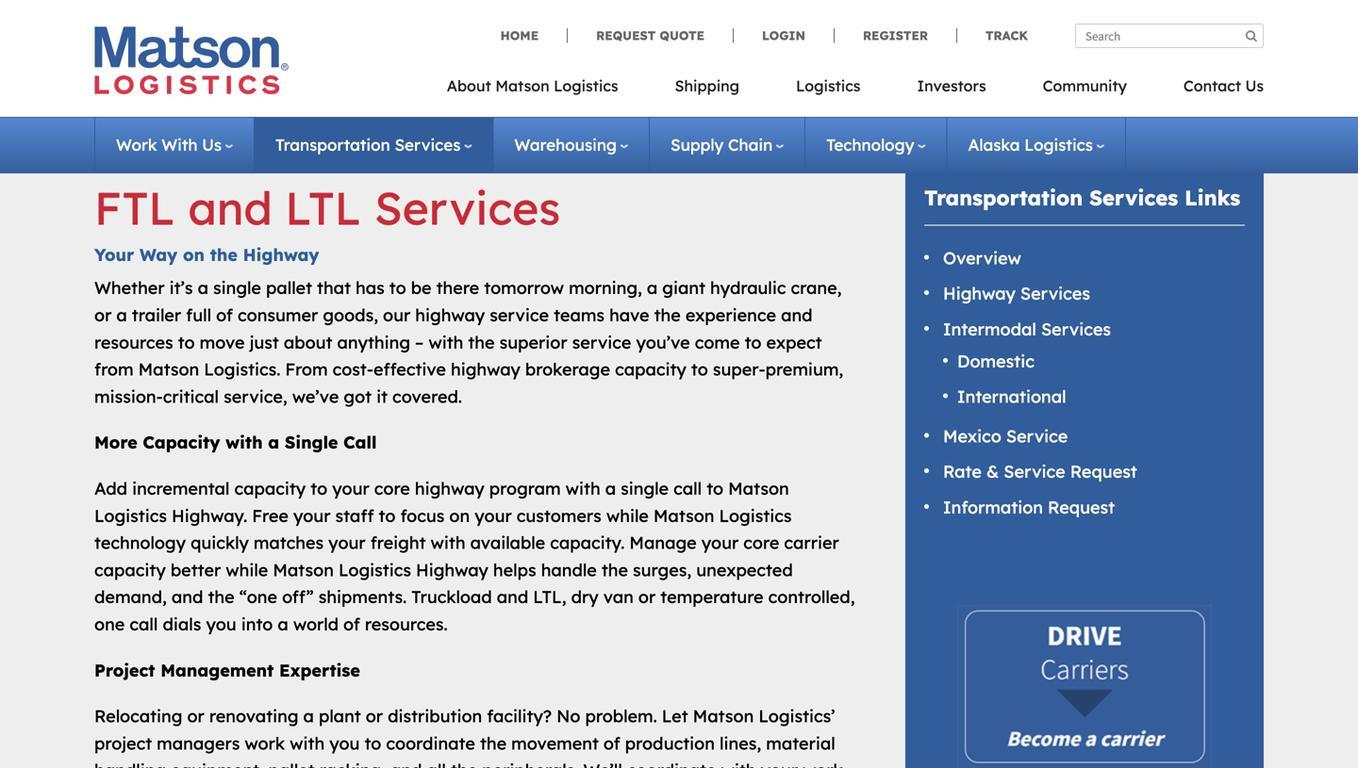 Task type: locate. For each thing, give the bounding box(es) containing it.
us right the "contact" on the right top
[[1245, 76, 1264, 95]]

you
[[206, 614, 236, 635], [329, 733, 360, 754]]

you up "racking,"
[[329, 733, 360, 754]]

pallet inside relocating or renovating a plant or distribution facility? no problem. let matson logistics' project managers work with you to coordinate the movement of production lines, material handling equipment, pallet racking, and all the peripherals. we'll coordinate with your wor
[[268, 760, 315, 769]]

pallet down work
[[268, 760, 315, 769]]

production
[[625, 733, 715, 754]]

a right into in the bottom of the page
[[278, 614, 288, 635]]

transportation services
[[275, 135, 461, 155]]

0 vertical spatial pallet
[[266, 277, 312, 299]]

services down "highway services" link
[[1041, 319, 1111, 340]]

1 vertical spatial single
[[621, 478, 669, 499]]

services left links at the top right of page
[[1089, 185, 1178, 211]]

transportation up ftl and ltl services in the left of the page
[[275, 135, 390, 155]]

tomorrow
[[484, 277, 564, 299]]

one
[[94, 614, 125, 635]]

1 horizontal spatial core
[[744, 533, 779, 554]]

project
[[94, 660, 155, 681]]

matson up critical
[[138, 359, 199, 380]]

intermodal
[[943, 319, 1037, 340]]

shipping
[[675, 76, 740, 95]]

highway inside add incremental capacity to your core highway program with a single call to matson logistics highway. free your staff to focus on your customers while matson logistics technology quickly matches your freight with available capacity. manage your core carrier capacity better while matson logistics highway helps handle the surges, unexpected demand, and the "one off" shipments. truckload and ltl, dry van or temperature controlled, one call dials you into a world of resources.
[[416, 560, 488, 581]]

None search field
[[1075, 24, 1264, 48]]

2 horizontal spatial of
[[604, 733, 620, 754]]

logistics up transportation services links
[[1025, 135, 1093, 155]]

ltl
[[285, 180, 362, 236]]

1 vertical spatial of
[[343, 614, 360, 635]]

your
[[94, 244, 134, 266]]

on right way
[[183, 244, 205, 266]]

0 vertical spatial request
[[596, 28, 656, 43]]

0 horizontal spatial coordinate
[[386, 733, 475, 754]]

carrier
[[784, 533, 839, 554]]

0 vertical spatial call
[[674, 478, 702, 499]]

0 vertical spatial coordinate
[[386, 733, 475, 754]]

to inside relocating or renovating a plant or distribution facility? no problem. let matson logistics' project managers work with you to coordinate the movement of production lines, material handling equipment, pallet racking, and all the peripherals. we'll coordinate with your wor
[[365, 733, 381, 754]]

1 horizontal spatial of
[[343, 614, 360, 635]]

service up information request
[[1004, 461, 1066, 483]]

of up we'll
[[604, 733, 620, 754]]

on
[[183, 244, 205, 266], [449, 505, 470, 527]]

0 vertical spatial service
[[1006, 426, 1068, 447]]

1 horizontal spatial service
[[572, 332, 631, 353]]

request up information request
[[1070, 461, 1137, 483]]

highway services
[[943, 283, 1090, 304]]

highway down there
[[415, 305, 485, 326]]

highway down superior
[[451, 359, 521, 380]]

2 horizontal spatial capacity
[[615, 359, 687, 380]]

0 horizontal spatial on
[[183, 244, 205, 266]]

transportation inside section
[[924, 185, 1083, 211]]

peripherals.
[[482, 760, 579, 769]]

hydraulic
[[710, 277, 786, 299]]

core up 'unexpected'
[[744, 533, 779, 554]]

whether
[[94, 277, 165, 299]]

ltl,
[[533, 587, 566, 608]]

highway inside add incremental capacity to your core highway program with a single call to matson logistics highway. free your staff to focus on your customers while matson logistics technology quickly matches your freight with available capacity. manage your core carrier capacity better while matson logistics highway helps handle the surges, unexpected demand, and the "one off" shipments. truckload and ltl, dry van or temperature controlled, one call dials you into a world of resources.
[[415, 478, 485, 499]]

teams
[[554, 305, 605, 326]]

0 vertical spatial core
[[374, 478, 410, 499]]

a left plant
[[303, 706, 314, 727]]

domestic
[[957, 351, 1035, 372]]

and down helps
[[497, 587, 528, 608]]

rate & service request link
[[943, 461, 1137, 483]]

call
[[674, 478, 702, 499], [130, 614, 158, 635]]

you inside relocating or renovating a plant or distribution facility? no problem. let matson logistics' project managers work with you to coordinate the movement of production lines, material handling equipment, pallet racking, and all the peripherals. we'll coordinate with your wor
[[329, 733, 360, 754]]

1 horizontal spatial highway
[[416, 560, 488, 581]]

2 vertical spatial highway
[[416, 560, 488, 581]]

you've
[[636, 332, 690, 353]]

1 vertical spatial you
[[329, 733, 360, 754]]

core
[[374, 478, 410, 499], [744, 533, 779, 554]]

highway up consumer at the left top of the page
[[243, 244, 319, 266]]

mexico service link
[[943, 426, 1068, 447]]

0 vertical spatial transportation
[[275, 135, 390, 155]]

to up "racking,"
[[365, 733, 381, 754]]

or right van
[[638, 587, 656, 608]]

your up "matches"
[[293, 505, 331, 527]]

0 vertical spatial us
[[1245, 76, 1264, 95]]

critical
[[163, 386, 219, 407]]

supply chain
[[671, 135, 773, 155]]

2 vertical spatial of
[[604, 733, 620, 754]]

highway
[[415, 305, 485, 326], [451, 359, 521, 380], [415, 478, 485, 499]]

services down about
[[395, 135, 461, 155]]

service,
[[224, 386, 287, 407]]

0 vertical spatial of
[[216, 305, 233, 326]]

1 horizontal spatial us
[[1245, 76, 1264, 95]]

your down 'material' in the right bottom of the page
[[761, 760, 798, 769]]

1 vertical spatial us
[[202, 135, 222, 155]]

superior
[[500, 332, 567, 353]]

with right the –
[[429, 332, 463, 353]]

of right full
[[216, 305, 233, 326]]

of down shipments.
[[343, 614, 360, 635]]

matson up off"
[[273, 560, 334, 581]]

services up intermodal services
[[1020, 283, 1090, 304]]

the down facility?
[[480, 733, 507, 754]]

coordinate down production on the bottom of the page
[[627, 760, 716, 769]]

0 horizontal spatial capacity
[[94, 560, 166, 581]]

1 vertical spatial pallet
[[268, 760, 315, 769]]

transportation for transportation services
[[275, 135, 390, 155]]

a down "whether" on the top of page
[[116, 305, 127, 326]]

and left all
[[390, 760, 422, 769]]

rate
[[943, 461, 982, 483]]

2 vertical spatial highway
[[415, 478, 485, 499]]

with down service,
[[226, 432, 263, 453]]

your up staff
[[332, 478, 369, 499]]

carrier image
[[957, 605, 1212, 769]]

from
[[94, 359, 134, 380]]

call down demand, at bottom
[[130, 614, 158, 635]]

login
[[762, 28, 805, 43]]

2 vertical spatial capacity
[[94, 560, 166, 581]]

capacity down you've
[[615, 359, 687, 380]]

track link
[[956, 28, 1028, 43]]

call up manage
[[674, 478, 702, 499]]

on inside add incremental capacity to your core highway program with a single call to matson logistics highway. free your staff to focus on your customers while matson logistics technology quickly matches your freight with available capacity. manage your core carrier capacity better while matson logistics highway helps handle the surges, unexpected demand, and the "one off" shipments. truckload and ltl, dry van or temperature controlled, one call dials you into a world of resources.
[[449, 505, 470, 527]]

services up there
[[374, 180, 561, 236]]

1 horizontal spatial single
[[621, 478, 669, 499]]

0 vertical spatial highway
[[415, 305, 485, 326]]

transportation down "alaska"
[[924, 185, 1083, 211]]

the up you've
[[654, 305, 681, 326]]

facility?
[[487, 706, 552, 727]]

material
[[766, 733, 835, 754]]

your up 'unexpected'
[[701, 533, 739, 554]]

matson inside whether it's a single pallet that has to be there tomorrow morning, a giant hydraulic crane, or a trailer full of consumer goods, our highway service teams have the experience and resources to move just about anything – with the superior service you've come to expect from matson logistics. from cost-effective highway brokerage capacity to super-premium, mission-critical service, we've got it covered.
[[138, 359, 199, 380]]

0 vertical spatial service
[[490, 305, 549, 326]]

0 vertical spatial on
[[183, 244, 205, 266]]

single down your way on the highway
[[213, 277, 261, 299]]

service down tomorrow
[[490, 305, 549, 326]]

1 horizontal spatial on
[[449, 505, 470, 527]]

services for transportation services links
[[1089, 185, 1178, 211]]

to up 'unexpected'
[[707, 478, 724, 499]]

international
[[957, 386, 1066, 408]]

request
[[596, 28, 656, 43], [1070, 461, 1137, 483], [1048, 497, 1115, 518]]

0 horizontal spatial single
[[213, 277, 261, 299]]

super-
[[713, 359, 766, 380]]

service
[[1006, 426, 1068, 447], [1004, 461, 1066, 483]]

dials
[[163, 614, 201, 635]]

highway down overview link
[[943, 283, 1016, 304]]

1 vertical spatial transportation
[[924, 185, 1083, 211]]

0 horizontal spatial core
[[374, 478, 410, 499]]

shipping link
[[647, 71, 768, 109]]

got
[[344, 386, 372, 407]]

or up managers
[[187, 706, 204, 727]]

matson up the lines,
[[693, 706, 754, 727]]

0 horizontal spatial highway
[[243, 244, 319, 266]]

services for highway services
[[1020, 283, 1090, 304]]

highway up focus
[[415, 478, 485, 499]]

transportation services links
[[924, 185, 1240, 211]]

overview link
[[943, 247, 1021, 269]]

1 vertical spatial on
[[449, 505, 470, 527]]

or inside add incremental capacity to your core highway program with a single call to matson logistics highway. free your staff to focus on your customers while matson logistics technology quickly matches your freight with available capacity. manage your core carrier capacity better while matson logistics highway helps handle the surges, unexpected demand, and the "one off" shipments. truckload and ltl, dry van or temperature controlled, one call dials you into a world of resources.
[[638, 587, 656, 608]]

the
[[210, 244, 238, 266], [654, 305, 681, 326], [468, 332, 495, 353], [602, 560, 628, 581], [208, 587, 235, 608], [480, 733, 507, 754], [451, 760, 477, 769]]

request quote
[[596, 28, 705, 43]]

with
[[429, 332, 463, 353], [226, 432, 263, 453], [566, 478, 601, 499], [431, 533, 466, 554], [290, 733, 325, 754], [721, 760, 756, 769]]

1 vertical spatial highway
[[451, 359, 521, 380]]

1 vertical spatial capacity
[[234, 478, 306, 499]]

have
[[609, 305, 649, 326]]

it
[[376, 386, 388, 407]]

matson up carrier on the bottom of page
[[728, 478, 789, 499]]

matson up manage
[[654, 505, 714, 527]]

premium,
[[765, 359, 843, 380]]

us right with
[[202, 135, 222, 155]]

0 horizontal spatial of
[[216, 305, 233, 326]]

community link
[[1015, 71, 1155, 109]]

links
[[1185, 185, 1240, 211]]

1 horizontal spatial coordinate
[[627, 760, 716, 769]]

a left single
[[268, 432, 279, 453]]

to down single
[[311, 478, 327, 499]]

service up rate & service request link
[[1006, 426, 1068, 447]]

0 horizontal spatial you
[[206, 614, 236, 635]]

or down "whether" on the top of page
[[94, 305, 112, 326]]

effective
[[373, 359, 446, 380]]

highway up truckload
[[416, 560, 488, 581]]

alaska services image
[[107, 0, 1251, 113]]

rate & service request
[[943, 461, 1137, 483]]

the left superior
[[468, 332, 495, 353]]

capacity up free
[[234, 478, 306, 499]]

1 horizontal spatial capacity
[[234, 478, 306, 499]]

logistics up warehousing link
[[554, 76, 618, 95]]

1 vertical spatial service
[[572, 332, 631, 353]]

register
[[863, 28, 928, 43]]

resources
[[94, 332, 173, 353]]

1 vertical spatial core
[[744, 533, 779, 554]]

2 horizontal spatial highway
[[943, 283, 1016, 304]]

with up customers
[[566, 478, 601, 499]]

van
[[603, 587, 634, 608]]

the left "one
[[208, 587, 235, 608]]

0 vertical spatial you
[[206, 614, 236, 635]]

matson down home
[[495, 76, 550, 95]]

to
[[389, 277, 406, 299], [178, 332, 195, 353], [745, 332, 762, 353], [691, 359, 708, 380], [311, 478, 327, 499], [707, 478, 724, 499], [379, 505, 396, 527], [365, 733, 381, 754]]

about matson logistics
[[447, 76, 618, 95]]

handle
[[541, 560, 597, 581]]

whether it's a single pallet that has to be there tomorrow morning, a giant hydraulic crane, or a trailer full of consumer goods, our highway service teams have the experience and resources to move just about anything – with the superior service you've come to expect from matson logistics. from cost-effective highway brokerage capacity to super-premium, mission-critical service, we've got it covered.
[[94, 277, 843, 407]]

pallet up consumer at the left top of the page
[[266, 277, 312, 299]]

management
[[161, 660, 274, 681]]

your way on the highway
[[94, 244, 319, 266]]

1 vertical spatial highway
[[943, 283, 1016, 304]]

request left quote
[[596, 28, 656, 43]]

anything
[[337, 332, 410, 353]]

1 vertical spatial coordinate
[[627, 760, 716, 769]]

matson
[[495, 76, 550, 95], [138, 359, 199, 380], [728, 478, 789, 499], [654, 505, 714, 527], [273, 560, 334, 581], [693, 706, 754, 727]]

core up focus
[[374, 478, 410, 499]]

and up expect
[[781, 305, 813, 326]]

while up manage
[[606, 505, 649, 527]]

full
[[186, 305, 211, 326]]

the up van
[[602, 560, 628, 581]]

free
[[252, 505, 289, 527]]

request down rate & service request link
[[1048, 497, 1115, 518]]

0 horizontal spatial us
[[202, 135, 222, 155]]

there
[[436, 277, 479, 299]]

capacity
[[615, 359, 687, 380], [234, 478, 306, 499], [94, 560, 166, 581]]

alaska logistics
[[968, 135, 1093, 155]]

0 horizontal spatial transportation
[[275, 135, 390, 155]]

0 vertical spatial single
[[213, 277, 261, 299]]

and up dials
[[172, 587, 203, 608]]

a right 'it's'
[[198, 277, 208, 299]]

the right all
[[451, 760, 477, 769]]

be
[[411, 277, 432, 299]]

of inside relocating or renovating a plant or distribution facility? no problem. let matson logistics' project managers work with you to coordinate the movement of production lines, material handling equipment, pallet racking, and all the peripherals. we'll coordinate with your wor
[[604, 733, 620, 754]]

highway services link
[[943, 283, 1090, 304]]

transportation services links section
[[882, 139, 1287, 769]]

to down "come"
[[691, 359, 708, 380]]

your up available
[[475, 505, 512, 527]]

helps
[[493, 560, 536, 581]]

matson inside "top menu" navigation
[[495, 76, 550, 95]]

single up manage
[[621, 478, 669, 499]]

coordinate up all
[[386, 733, 475, 754]]

1 horizontal spatial while
[[606, 505, 649, 527]]

capacity up demand, at bottom
[[94, 560, 166, 581]]

service down 'teams'
[[572, 332, 631, 353]]

1 horizontal spatial transportation
[[924, 185, 1083, 211]]

mexico service
[[943, 426, 1068, 447]]

the right way
[[210, 244, 238, 266]]

you left into in the bottom of the page
[[206, 614, 236, 635]]

goods,
[[323, 305, 378, 326]]

work with us
[[116, 135, 222, 155]]

relocating or renovating a plant or distribution facility? no problem. let matson logistics' project managers work with you to coordinate the movement of production lines, material handling equipment, pallet racking, and all the peripherals. we'll coordinate with your wor
[[94, 706, 850, 769]]

1 vertical spatial while
[[226, 560, 268, 581]]

0 horizontal spatial call
[[130, 614, 158, 635]]

0 vertical spatial while
[[606, 505, 649, 527]]

0 vertical spatial capacity
[[615, 359, 687, 380]]

work
[[116, 135, 157, 155]]

1 horizontal spatial you
[[329, 733, 360, 754]]

while up "one
[[226, 560, 268, 581]]

on right focus
[[449, 505, 470, 527]]

highway
[[243, 244, 319, 266], [943, 283, 1016, 304], [416, 560, 488, 581]]



Task type: describe. For each thing, give the bounding box(es) containing it.
and inside whether it's a single pallet that has to be there tomorrow morning, a giant hydraulic crane, or a trailer full of consumer goods, our highway service teams have the experience and resources to move just about anything – with the superior service you've come to expect from matson logistics. from cost-effective highway brokerage capacity to super-premium, mission-critical service, we've got it covered.
[[781, 305, 813, 326]]

intermodal services
[[943, 319, 1111, 340]]

your down staff
[[328, 533, 366, 554]]

investors
[[917, 76, 986, 95]]

focus
[[400, 505, 445, 527]]

logistics up 'unexpected'
[[719, 505, 792, 527]]

crane,
[[791, 277, 842, 299]]

racking,
[[319, 760, 386, 769]]

you inside add incremental capacity to your core highway program with a single call to matson logistics highway. free your staff to focus on your customers while matson logistics technology quickly matches your freight with available capacity. manage your core carrier capacity better while matson logistics highway helps handle the surges, unexpected demand, and the "one off" shipments. truckload and ltl, dry van or temperature controlled, one call dials you into a world of resources.
[[206, 614, 236, 635]]

"one
[[239, 587, 277, 608]]

to up freight
[[379, 505, 396, 527]]

work
[[245, 733, 285, 754]]

transportation for transportation services links
[[924, 185, 1083, 211]]

matson inside relocating or renovating a plant or distribution facility? no problem. let matson logistics' project managers work with you to coordinate the movement of production lines, material handling equipment, pallet racking, and all the peripherals. we'll coordinate with your wor
[[693, 706, 754, 727]]

a left giant at the top of page
[[647, 277, 658, 299]]

or inside whether it's a single pallet that has to be there tomorrow morning, a giant hydraulic crane, or a trailer full of consumer goods, our highway service teams have the experience and resources to move just about anything – with the superior service you've come to expect from matson logistics. from cost-effective highway brokerage capacity to super-premium, mission-critical service, we've got it covered.
[[94, 305, 112, 326]]

all
[[427, 760, 446, 769]]

with down focus
[[431, 533, 466, 554]]

world
[[293, 614, 339, 635]]

technology
[[94, 533, 186, 554]]

mexico
[[943, 426, 1002, 447]]

with right work
[[290, 733, 325, 754]]

alaska logistics link
[[968, 135, 1104, 155]]

single
[[285, 432, 338, 453]]

domestic link
[[957, 351, 1035, 372]]

about matson logistics link
[[447, 71, 647, 109]]

your inside relocating or renovating a plant or distribution facility? no problem. let matson logistics' project managers work with you to coordinate the movement of production lines, material handling equipment, pallet racking, and all the peripherals. we'll coordinate with your wor
[[761, 760, 798, 769]]

0 vertical spatial highway
[[243, 244, 319, 266]]

services for transportation services
[[395, 135, 461, 155]]

capacity.
[[550, 533, 625, 554]]

services for intermodal services
[[1041, 319, 1111, 340]]

0 horizontal spatial while
[[226, 560, 268, 581]]

into
[[241, 614, 273, 635]]

search image
[[1246, 30, 1257, 42]]

investors link
[[889, 71, 1015, 109]]

way
[[140, 244, 178, 266]]

single inside add incremental capacity to your core highway program with a single call to matson logistics highway. free your staff to focus on your customers while matson logistics technology quickly matches your freight with available capacity. manage your core carrier capacity better while matson logistics highway helps handle the surges, unexpected demand, and the "one off" shipments. truckload and ltl, dry van or temperature controlled, one call dials you into a world of resources.
[[621, 478, 669, 499]]

and inside relocating or renovating a plant or distribution facility? no problem. let matson logistics' project managers work with you to coordinate the movement of production lines, material handling equipment, pallet racking, and all the peripherals. we'll coordinate with your wor
[[390, 760, 422, 769]]

project
[[94, 733, 152, 754]]

lines,
[[720, 733, 761, 754]]

highway.
[[172, 505, 247, 527]]

movement
[[511, 733, 599, 754]]

we'll
[[583, 760, 622, 769]]

technology
[[826, 135, 914, 155]]

manage
[[630, 533, 697, 554]]

logistics'
[[759, 706, 835, 727]]

a inside relocating or renovating a plant or distribution facility? no problem. let matson logistics' project managers work with you to coordinate the movement of production lines, material handling equipment, pallet racking, and all the peripherals. we'll coordinate with your wor
[[303, 706, 314, 727]]

logistics.
[[204, 359, 280, 380]]

relocating
[[94, 706, 182, 727]]

0 horizontal spatial service
[[490, 305, 549, 326]]

–
[[415, 332, 424, 353]]

single inside whether it's a single pallet that has to be there tomorrow morning, a giant hydraulic crane, or a trailer full of consumer goods, our highway service teams have the experience and resources to move just about anything – with the superior service you've come to expect from matson logistics. from cost-effective highway brokerage capacity to super-premium, mission-critical service, we've got it covered.
[[213, 277, 261, 299]]

1 vertical spatial service
[[1004, 461, 1066, 483]]

quickly
[[191, 533, 249, 554]]

1 vertical spatial call
[[130, 614, 158, 635]]

unexpected
[[696, 560, 793, 581]]

contact us
[[1184, 76, 1264, 95]]

mission-
[[94, 386, 163, 407]]

from
[[285, 359, 328, 380]]

incremental
[[132, 478, 230, 499]]

1 vertical spatial request
[[1070, 461, 1137, 483]]

of inside whether it's a single pallet that has to be there tomorrow morning, a giant hydraulic crane, or a trailer full of consumer goods, our highway service teams have the experience and resources to move just about anything – with the superior service you've come to expect from matson logistics. from cost-effective highway brokerage capacity to super-premium, mission-critical service, we've got it covered.
[[216, 305, 233, 326]]

highway inside transportation services links section
[[943, 283, 1016, 304]]

information request link
[[943, 497, 1115, 518]]

no
[[557, 706, 581, 727]]

experience
[[686, 305, 776, 326]]

with
[[162, 135, 198, 155]]

just
[[250, 332, 279, 353]]

of inside add incremental capacity to your core highway program with a single call to matson logistics highway. free your staff to focus on your customers while matson logistics technology quickly matches your freight with available capacity. manage your core carrier capacity better while matson logistics highway helps handle the surges, unexpected demand, and the "one off" shipments. truckload and ltl, dry van or temperature controlled, one call dials you into a world of resources.
[[343, 614, 360, 635]]

controlled,
[[768, 587, 855, 608]]

us inside contact us link
[[1245, 76, 1264, 95]]

top menu navigation
[[447, 71, 1264, 109]]

more capacity with a single call
[[94, 432, 377, 453]]

demand,
[[94, 587, 167, 608]]

capacity inside whether it's a single pallet that has to be there tomorrow morning, a giant hydraulic crane, or a trailer full of consumer goods, our highway service teams have the experience and resources to move just about anything – with the superior service you've come to expect from matson logistics. from cost-effective highway brokerage capacity to super-premium, mission-critical service, we've got it covered.
[[615, 359, 687, 380]]

matches
[[254, 533, 324, 554]]

to down full
[[178, 332, 195, 353]]

supply chain link
[[671, 135, 784, 155]]

brokerage
[[525, 359, 610, 380]]

logistics down login
[[796, 76, 861, 95]]

add incremental capacity to your core highway program with a single call to matson logistics highway. free your staff to focus on your customers while matson logistics technology quickly matches your freight with available capacity. manage your core carrier capacity better while matson logistics highway helps handle the surges, unexpected demand, and the "one off" shipments. truckload and ltl, dry van or temperature controlled, one call dials you into a world of resources.
[[94, 478, 855, 635]]

international link
[[957, 386, 1066, 408]]

our
[[383, 305, 411, 326]]

we've
[[292, 386, 339, 407]]

and up your way on the highway
[[188, 180, 272, 236]]

come
[[695, 332, 740, 353]]

logistics up technology
[[94, 505, 167, 527]]

about
[[284, 332, 332, 353]]

a up capacity.
[[605, 478, 616, 499]]

2 vertical spatial request
[[1048, 497, 1115, 518]]

Search search field
[[1075, 24, 1264, 48]]

customers
[[517, 505, 602, 527]]

shipments.
[[319, 587, 407, 608]]

login link
[[733, 28, 834, 43]]

to left be
[[389, 277, 406, 299]]

alaska
[[968, 135, 1020, 155]]

chain
[[728, 135, 773, 155]]

consumer
[[238, 305, 318, 326]]

intermodal services link
[[943, 319, 1111, 340]]

to up 'super-'
[[745, 332, 762, 353]]

resources.
[[365, 614, 448, 635]]

supply
[[671, 135, 724, 155]]

let
[[662, 706, 688, 727]]

project management expertise
[[94, 660, 360, 681]]

matson logistics image
[[94, 26, 289, 94]]

it's
[[169, 277, 193, 299]]

dry
[[571, 587, 599, 608]]

register link
[[834, 28, 956, 43]]

or right plant
[[366, 706, 383, 727]]

about
[[447, 76, 491, 95]]

with down the lines,
[[721, 760, 756, 769]]

surges,
[[633, 560, 692, 581]]

with inside whether it's a single pallet that has to be there tomorrow morning, a giant hydraulic crane, or a trailer full of consumer goods, our highway service teams have the experience and resources to move just about anything – with the superior service you've come to expect from matson logistics. from cost-effective highway brokerage capacity to super-premium, mission-critical service, we've got it covered.
[[429, 332, 463, 353]]

pallet inside whether it's a single pallet that has to be there tomorrow morning, a giant hydraulic crane, or a trailer full of consumer goods, our highway service teams have the experience and resources to move just about anything – with the superior service you've come to expect from matson logistics. from cost-effective highway brokerage capacity to super-premium, mission-critical service, we've got it covered.
[[266, 277, 312, 299]]

1 horizontal spatial call
[[674, 478, 702, 499]]

track
[[986, 28, 1028, 43]]

capacity
[[143, 432, 220, 453]]

logistics up shipments.
[[339, 560, 411, 581]]



Task type: vqa. For each thing, say whether or not it's contained in the screenshot.
Adahi I Tano' (Guam)
no



